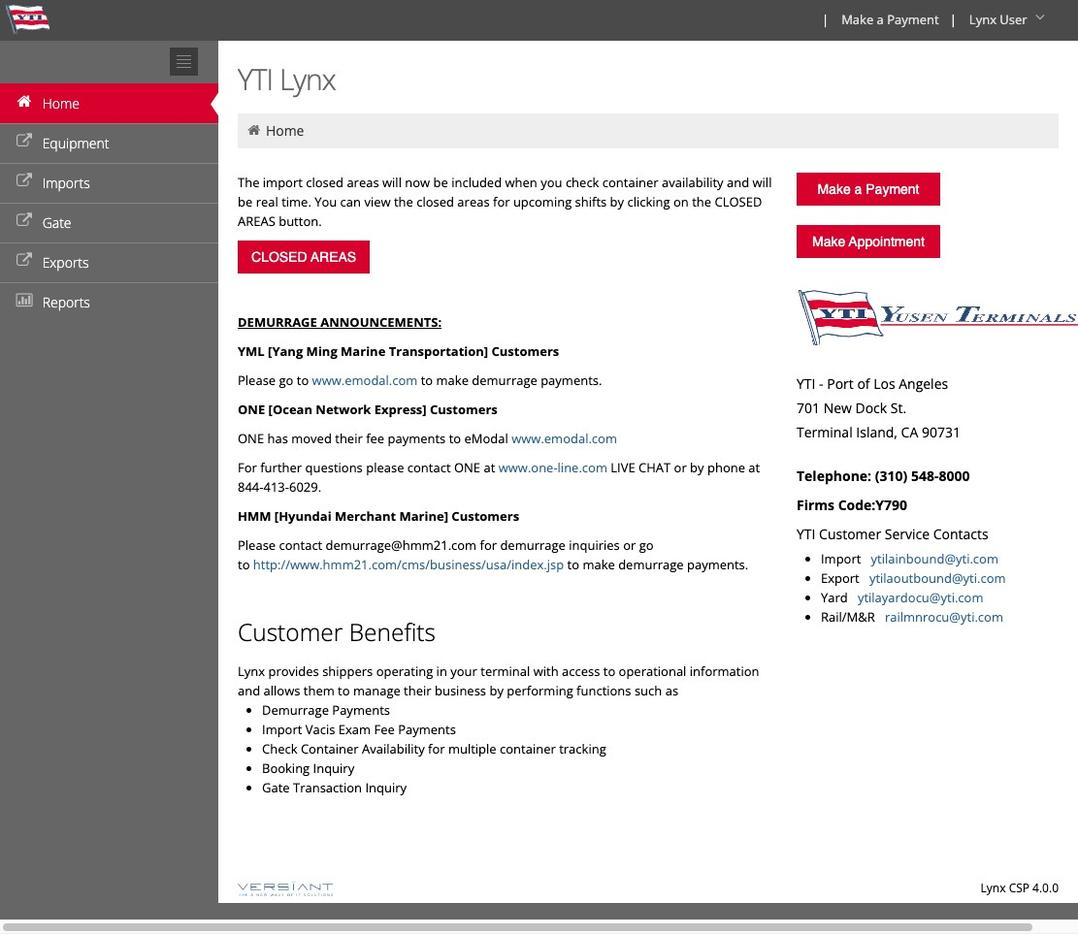 Task type: locate. For each thing, give the bounding box(es) containing it.
1 horizontal spatial go
[[639, 537, 654, 554]]

demurrage up emodal
[[472, 372, 537, 389]]

1 vertical spatial inquiry
[[365, 779, 407, 797]]

1 vertical spatial customers
[[430, 401, 498, 418]]

please down hmm
[[238, 537, 276, 554]]

by down terminal
[[490, 682, 504, 700]]

0 horizontal spatial or
[[623, 537, 636, 554]]

1 vertical spatial container
[[500, 740, 556, 758]]

1 vertical spatial go
[[639, 537, 654, 554]]

will up closed
[[753, 174, 772, 191]]

1 horizontal spatial container
[[602, 174, 659, 191]]

closed down now
[[417, 193, 454, 211]]

for further questions please contact one at www.one-line.com
[[238, 459, 607, 476]]

inquiries
[[569, 537, 620, 554]]

0 horizontal spatial be
[[238, 193, 253, 211]]

www.emodal.com
[[312, 372, 418, 389], [512, 430, 617, 447]]

performing
[[507, 682, 573, 700]]

for left multiple
[[428, 740, 445, 758]]

external link image inside equipment link
[[15, 135, 34, 148]]

1 horizontal spatial and
[[727, 174, 749, 191]]

1 horizontal spatial at
[[749, 459, 760, 476]]

make appointment
[[812, 234, 925, 249]]

0 vertical spatial payments
[[332, 702, 390, 719]]

0 horizontal spatial www.emodal.com
[[312, 372, 418, 389]]

external link image inside the imports "link"
[[15, 175, 34, 188]]

their
[[335, 430, 363, 447], [404, 682, 431, 700]]

one for one [ocean network express] customers
[[238, 401, 265, 418]]

yti for yti - port of los angeles 701 new dock st. terminal island, ca 90731
[[797, 375, 816, 393]]

home image
[[15, 95, 34, 109]]

external link image for exports
[[15, 254, 34, 268]]

2 vertical spatial make
[[812, 234, 845, 249]]

lynx user
[[969, 11, 1027, 28]]

in
[[436, 663, 447, 680]]

demurrage down inquiries
[[618, 556, 684, 574]]

0 horizontal spatial |
[[822, 11, 829, 28]]

customers for one [ocean network express] customers
[[430, 401, 498, 418]]

2 at from the left
[[749, 459, 760, 476]]

please inside the please contact demurrage@hmm21.com for demurrage inquiries or go to
[[238, 537, 276, 554]]

contact inside the please contact demurrage@hmm21.com for demurrage inquiries or go to
[[279, 537, 322, 554]]

manage
[[353, 682, 401, 700]]

business
[[435, 682, 486, 700]]

their down operating
[[404, 682, 431, 700]]

demurrage announcements:
[[238, 313, 442, 331]]

by left phone
[[690, 459, 704, 476]]

0 horizontal spatial payments.
[[541, 372, 602, 389]]

yti for yti lynx
[[238, 59, 273, 99]]

2 external link image from the top
[[15, 254, 34, 268]]

yti inside yti customer service contacts import ytilainbound@yti.com export ytilaoutbound@yti.com yard ytilayardocu@yti.com rail/m&r railmnrocu@yti.com
[[797, 525, 816, 543]]

0 vertical spatial and
[[727, 174, 749, 191]]

bar chart image
[[15, 294, 34, 308]]

by inside lynx provides shippers operating in your terminal with access to operational information and allows them to manage their business by performing functions such as demurrage payments import vacis exam fee payments check container availability for multiple container tracking booking inquiry gate transaction inquiry
[[490, 682, 504, 700]]

areas
[[347, 174, 379, 191], [457, 193, 490, 211]]

1 vertical spatial www.emodal.com link
[[512, 430, 617, 447]]

make for the make appointment link
[[812, 234, 845, 249]]

1 vertical spatial yti
[[797, 375, 816, 393]]

make down inquiries
[[583, 556, 615, 574]]

container left "tracking"
[[500, 740, 556, 758]]

1 vertical spatial make a payment
[[818, 181, 920, 197]]

you
[[541, 174, 562, 191]]

external link image for gate
[[15, 214, 34, 228]]

home right home image
[[42, 94, 80, 113]]

for up http://www.hmm21.com/cms/business/usa/index.jsp to make demurrage payments.
[[480, 537, 497, 554]]

yti up home icon
[[238, 59, 273, 99]]

0 vertical spatial for
[[493, 193, 510, 211]]

www.emodal.com link down marine at the left top
[[312, 372, 418, 389]]

0 horizontal spatial a
[[855, 181, 862, 197]]

1 horizontal spatial gate
[[262, 779, 290, 797]]

demurrage
[[238, 313, 317, 331]]

at right phone
[[749, 459, 760, 476]]

1 vertical spatial their
[[404, 682, 431, 700]]

one
[[238, 401, 265, 418], [238, 430, 264, 447], [454, 459, 480, 476]]

availability
[[662, 174, 724, 191]]

1 horizontal spatial payments.
[[687, 556, 748, 574]]

0 horizontal spatial at
[[484, 459, 495, 476]]

los
[[874, 375, 895, 393]]

home right home icon
[[266, 121, 304, 140]]

check
[[566, 174, 599, 191]]

for inside lynx provides shippers operating in your terminal with access to operational information and allows them to manage their business by performing functions such as demurrage payments import vacis exam fee payments check container availability for multiple container tracking booking inquiry gate transaction inquiry
[[428, 740, 445, 758]]

2 vertical spatial customers
[[452, 508, 519, 525]]

gate link
[[0, 203, 218, 243]]

2 external link image from the top
[[15, 175, 34, 188]]

0 horizontal spatial contact
[[279, 537, 322, 554]]

one left [ocean
[[238, 401, 265, 418]]

imports
[[42, 174, 90, 192]]

for inside the import closed areas will now be included when you check container availability and will be real time.  you can view the closed areas for upcoming shifts by clicking on the closed areas button.
[[493, 193, 510, 211]]

external link image down home image
[[15, 135, 34, 148]]

home link up equipment
[[0, 83, 218, 123]]

1 external link image from the top
[[15, 135, 34, 148]]

customer down firms code:y790
[[819, 525, 881, 543]]

make down transportation]
[[436, 372, 469, 389]]

go right inquiries
[[639, 537, 654, 554]]

areas down the included
[[457, 193, 490, 211]]

live chat or by phone at 844-413-6029.
[[238, 459, 760, 496]]

[ocean
[[268, 401, 312, 418]]

0 vertical spatial demurrage
[[472, 372, 537, 389]]

external link image inside gate link
[[15, 214, 34, 228]]

0 vertical spatial closed
[[306, 174, 344, 191]]

home
[[42, 94, 80, 113], [266, 121, 304, 140]]

emodal
[[464, 430, 508, 447]]

closed
[[306, 174, 344, 191], [417, 193, 454, 211]]

yti
[[238, 59, 273, 99], [797, 375, 816, 393], [797, 525, 816, 543]]

external link image
[[15, 135, 34, 148], [15, 175, 34, 188]]

1 horizontal spatial the
[[692, 193, 711, 211]]

yti down firms
[[797, 525, 816, 543]]

payments
[[332, 702, 390, 719], [398, 721, 456, 739]]

http://www.hmm21.com/cms/business/usa/index.jsp to make demurrage payments.
[[253, 556, 748, 574]]

information
[[690, 663, 759, 680]]

areas up can
[[347, 174, 379, 191]]

0 vertical spatial their
[[335, 430, 363, 447]]

railmnrocu@yti.com link
[[885, 608, 1003, 626]]

1 vertical spatial by
[[690, 459, 704, 476]]

0 horizontal spatial their
[[335, 430, 363, 447]]

0 vertical spatial yti
[[238, 59, 273, 99]]

1 vertical spatial be
[[238, 193, 253, 211]]

0 horizontal spatial by
[[490, 682, 504, 700]]

gate down "booking"
[[262, 779, 290, 797]]

multiple
[[448, 740, 497, 758]]

be
[[433, 174, 448, 191], [238, 193, 253, 211]]

or inside the please contact demurrage@hmm21.com for demurrage inquiries or go to
[[623, 537, 636, 554]]

go inside the please contact demurrage@hmm21.com for demurrage inquiries or go to
[[639, 537, 654, 554]]

container
[[602, 174, 659, 191], [500, 740, 556, 758]]

external link image left the imports
[[15, 175, 34, 188]]

inquiry
[[313, 760, 354, 777], [365, 779, 407, 797]]

lynx for lynx csp 4.0.0
[[981, 880, 1006, 897]]

island,
[[856, 423, 898, 442]]

or right inquiries
[[623, 537, 636, 554]]

their inside lynx provides shippers operating in your terminal with access to operational information and allows them to manage their business by performing functions such as demurrage payments import vacis exam fee payments check container availability for multiple container tracking booking inquiry gate transaction inquiry
[[404, 682, 431, 700]]

yti - port of los angeles 701 new dock st. terminal island, ca 90731
[[797, 375, 961, 442]]

demurrage up http://www.hmm21.com/cms/business/usa/index.jsp to make demurrage payments.
[[500, 537, 566, 554]]

0 vertical spatial be
[[433, 174, 448, 191]]

and left allows
[[238, 682, 260, 700]]

reports
[[42, 293, 90, 312]]

0 vertical spatial make
[[436, 372, 469, 389]]

and up closed
[[727, 174, 749, 191]]

marine]
[[399, 508, 448, 525]]

will up view
[[382, 174, 402, 191]]

1 horizontal spatial areas
[[457, 193, 490, 211]]

for inside the please contact demurrage@hmm21.com for demurrage inquiries or go to
[[480, 537, 497, 554]]

2 horizontal spatial by
[[690, 459, 704, 476]]

1 horizontal spatial home link
[[266, 121, 304, 140]]

|
[[822, 11, 829, 28], [950, 11, 957, 28]]

st.
[[891, 399, 907, 417]]

be down the
[[238, 193, 253, 211]]

please down yml
[[238, 372, 276, 389]]

0 vertical spatial one
[[238, 401, 265, 418]]

for
[[493, 193, 510, 211], [480, 537, 497, 554], [428, 740, 445, 758]]

1 external link image from the top
[[15, 214, 34, 228]]

customers up emodal
[[430, 401, 498, 418]]

transaction
[[293, 779, 362, 797]]

inquiry down the availability
[[365, 779, 407, 797]]

payments up the exam
[[332, 702, 390, 719]]

payment up appointment
[[866, 181, 920, 197]]

1 | from the left
[[822, 11, 829, 28]]

included
[[451, 174, 502, 191]]

demurrage
[[472, 372, 537, 389], [500, 537, 566, 554], [618, 556, 684, 574]]

contact down one has moved their fee payments to emodal www.emodal.com in the top of the page
[[407, 459, 451, 476]]

fee
[[366, 430, 384, 447]]

1 horizontal spatial import
[[821, 550, 861, 568]]

0 vertical spatial payments.
[[541, 372, 602, 389]]

548-
[[911, 467, 939, 485]]

1 horizontal spatial www.emodal.com
[[512, 430, 617, 447]]

access
[[562, 663, 600, 680]]

www.emodal.com down marine at the left top
[[312, 372, 418, 389]]

one left has
[[238, 430, 264, 447]]

1 horizontal spatial customer
[[819, 525, 881, 543]]

please for please go to www.emodal.com to make demurrage payments.
[[238, 372, 276, 389]]

their left "fee"
[[335, 430, 363, 447]]

2 vertical spatial demurrage
[[618, 556, 684, 574]]

1 vertical spatial for
[[480, 537, 497, 554]]

and inside lynx provides shippers operating in your terminal with access to operational information and allows them to manage their business by performing functions such as demurrage payments import vacis exam fee payments check container availability for multiple container tracking booking inquiry gate transaction inquiry
[[238, 682, 260, 700]]

external link image
[[15, 214, 34, 228], [15, 254, 34, 268]]

1 vertical spatial or
[[623, 537, 636, 554]]

contact down [hyundai
[[279, 537, 322, 554]]

0 vertical spatial customer
[[819, 525, 881, 543]]

1 at from the left
[[484, 459, 495, 476]]

merchant
[[335, 508, 396, 525]]

1 horizontal spatial www.emodal.com link
[[512, 430, 617, 447]]

import up check
[[262, 721, 302, 739]]

equipment link
[[0, 123, 218, 163]]

new
[[824, 399, 852, 417]]

has
[[267, 430, 288, 447]]

allows
[[263, 682, 300, 700]]

payments up the availability
[[398, 721, 456, 739]]

and inside the import closed areas will now be included when you check container availability and will be real time.  you can view the closed areas for upcoming shifts by clicking on the closed areas button.
[[727, 174, 749, 191]]

by inside live chat or by phone at 844-413-6029.
[[690, 459, 704, 476]]

0 horizontal spatial inquiry
[[313, 760, 354, 777]]

0 vertical spatial or
[[674, 459, 687, 476]]

2 vertical spatial by
[[490, 682, 504, 700]]

one down emodal
[[454, 459, 480, 476]]

at inside live chat or by phone at 844-413-6029.
[[749, 459, 760, 476]]

0 horizontal spatial gate
[[42, 214, 71, 232]]

make a payment
[[842, 11, 939, 28], [818, 181, 920, 197]]

external link image inside exports link
[[15, 254, 34, 268]]

1 the from the left
[[394, 193, 413, 211]]

versiant image
[[238, 882, 333, 897]]

to down hmm
[[238, 556, 250, 574]]

go down [yang
[[279, 372, 293, 389]]

ytilaoutbound@yti.com link
[[869, 570, 1006, 587]]

ytilaoutbound@yti.com
[[869, 570, 1006, 587]]

0 horizontal spatial customer
[[238, 616, 343, 648]]

1 horizontal spatial contact
[[407, 459, 451, 476]]

1 horizontal spatial inquiry
[[365, 779, 407, 797]]

or right chat
[[674, 459, 687, 476]]

be right now
[[433, 174, 448, 191]]

home link
[[0, 83, 218, 123], [266, 121, 304, 140]]

0 horizontal spatial the
[[394, 193, 413, 211]]

operational
[[619, 663, 687, 680]]

the down now
[[394, 193, 413, 211]]

0 horizontal spatial payments
[[332, 702, 390, 719]]

lynx inside lynx provides shippers operating in your terminal with access to operational information and allows them to manage their business by performing functions such as demurrage payments import vacis exam fee payments check container availability for multiple container tracking booking inquiry gate transaction inquiry
[[238, 663, 265, 680]]

customers down live chat or by phone at 844-413-6029.
[[452, 508, 519, 525]]

8000
[[939, 467, 970, 485]]

for down when
[[493, 193, 510, 211]]

customer up provides
[[238, 616, 343, 648]]

2 vertical spatial for
[[428, 740, 445, 758]]

yti left -
[[797, 375, 816, 393]]

0 vertical spatial external link image
[[15, 214, 34, 228]]

import inside yti customer service contacts import ytilainbound@yti.com export ytilaoutbound@yti.com yard ytilayardocu@yti.com rail/m&r railmnrocu@yti.com
[[821, 550, 861, 568]]

None submit
[[238, 241, 370, 274]]

exports link
[[0, 243, 218, 282]]

container up the clicking
[[602, 174, 659, 191]]

1 horizontal spatial by
[[610, 193, 624, 211]]

1 vertical spatial home
[[266, 121, 304, 140]]

1 vertical spatial please
[[238, 537, 276, 554]]

home link right home icon
[[266, 121, 304, 140]]

0 horizontal spatial and
[[238, 682, 260, 700]]

will
[[382, 174, 402, 191], [753, 174, 772, 191]]

2 please from the top
[[238, 537, 276, 554]]

the right on
[[692, 193, 711, 211]]

1 vertical spatial contact
[[279, 537, 322, 554]]

inquiry down 'container'
[[313, 760, 354, 777]]

you
[[315, 193, 337, 211]]

yti inside yti - port of los angeles 701 new dock st. terminal island, ca 90731
[[797, 375, 816, 393]]

www.emodal.com up www.one-line.com link
[[512, 430, 617, 447]]

1 vertical spatial a
[[855, 181, 862, 197]]

imports link
[[0, 163, 218, 203]]

1 please from the top
[[238, 372, 276, 389]]

payment left lynx user
[[887, 11, 939, 28]]

closed up you
[[306, 174, 344, 191]]

www.emodal.com link up www.one-line.com link
[[512, 430, 617, 447]]

import
[[821, 550, 861, 568], [262, 721, 302, 739]]

yti for yti customer service contacts import ytilainbound@yti.com export ytilaoutbound@yti.com yard ytilayardocu@yti.com rail/m&r railmnrocu@yti.com
[[797, 525, 816, 543]]

2 vertical spatial yti
[[797, 525, 816, 543]]

lynx for lynx provides shippers operating in your terminal with access to operational information and allows them to manage their business by performing functions such as demurrage payments import vacis exam fee payments check container availability for multiple container tracking booking inquiry gate transaction inquiry
[[238, 663, 265, 680]]

payments.
[[541, 372, 602, 389], [687, 556, 748, 574]]

1 vertical spatial customer
[[238, 616, 343, 648]]

1 vertical spatial gate
[[262, 779, 290, 797]]

1 vertical spatial closed
[[417, 193, 454, 211]]

1 vertical spatial areas
[[457, 193, 490, 211]]

0 horizontal spatial go
[[279, 372, 293, 389]]

1 vertical spatial payments
[[398, 721, 456, 739]]

at down emodal
[[484, 459, 495, 476]]

one for one has moved their fee payments to emodal www.emodal.com
[[238, 430, 264, 447]]

0 vertical spatial www.emodal.com link
[[312, 372, 418, 389]]

customers right transportation]
[[492, 343, 559, 360]]

please go to www.emodal.com to make demurrage payments.
[[238, 372, 602, 389]]

0 vertical spatial by
[[610, 193, 624, 211]]

1 horizontal spatial be
[[433, 174, 448, 191]]

by right shifts
[[610, 193, 624, 211]]

0 vertical spatial import
[[821, 550, 861, 568]]

shifts
[[575, 193, 607, 211]]

import up export
[[821, 550, 861, 568]]

gate up exports
[[42, 214, 71, 232]]

for
[[238, 459, 257, 476]]

0 horizontal spatial container
[[500, 740, 556, 758]]

0 horizontal spatial home
[[42, 94, 80, 113]]



Task type: describe. For each thing, give the bounding box(es) containing it.
exam
[[339, 721, 371, 739]]

1 vertical spatial make
[[583, 556, 615, 574]]

2 | from the left
[[950, 11, 957, 28]]

home image
[[246, 123, 263, 137]]

[hyundai
[[274, 508, 332, 525]]

0 vertical spatial gate
[[42, 214, 71, 232]]

to down shippers
[[338, 682, 350, 700]]

1 horizontal spatial closed
[[417, 193, 454, 211]]

with
[[533, 663, 559, 680]]

to down transportation]
[[421, 372, 433, 389]]

firms code:y790
[[797, 496, 907, 514]]

exports
[[42, 253, 89, 272]]

container inside lynx provides shippers operating in your terminal with access to operational information and allows them to manage their business by performing functions such as demurrage payments import vacis exam fee payments check container availability for multiple container tracking booking inquiry gate transaction inquiry
[[500, 740, 556, 758]]

2 will from the left
[[753, 174, 772, 191]]

(310)
[[875, 467, 908, 485]]

service
[[885, 525, 930, 543]]

0 vertical spatial go
[[279, 372, 293, 389]]

tracking
[[559, 740, 606, 758]]

operating
[[376, 663, 433, 680]]

ming
[[306, 343, 337, 360]]

0 horizontal spatial closed
[[306, 174, 344, 191]]

lynx provides shippers operating in your terminal with access to operational information and allows them to manage their business by performing functions such as demurrage payments import vacis exam fee payments check container availability for multiple container tracking booking inquiry gate transaction inquiry
[[238, 663, 759, 797]]

1 vertical spatial www.emodal.com
[[512, 430, 617, 447]]

to down inquiries
[[567, 556, 579, 574]]

0 vertical spatial home
[[42, 94, 80, 113]]

0 vertical spatial areas
[[347, 174, 379, 191]]

lynx csp 4.0.0
[[981, 880, 1059, 897]]

booking
[[262, 760, 310, 777]]

customers for hmm [hyundai merchant marine] customers
[[452, 508, 519, 525]]

user
[[1000, 11, 1027, 28]]

yml
[[238, 343, 265, 360]]

telephone: (310) 548-8000
[[797, 467, 970, 485]]

make appointment link
[[797, 225, 940, 258]]

export
[[821, 570, 860, 587]]

0 vertical spatial make a payment link
[[833, 0, 946, 41]]

fee
[[374, 721, 395, 739]]

demurrage inside the please contact demurrage@hmm21.com for demurrage inquiries or go to
[[500, 537, 566, 554]]

www.one-
[[498, 459, 558, 476]]

contacts
[[933, 525, 989, 543]]

code:y790
[[838, 496, 907, 514]]

button.
[[279, 213, 322, 230]]

to inside the please contact demurrage@hmm21.com for demurrage inquiries or go to
[[238, 556, 250, 574]]

the
[[238, 174, 260, 191]]

csp
[[1009, 880, 1030, 897]]

angeles
[[899, 375, 948, 393]]

www.emodal.com link for one has moved their fee payments to emodal www.emodal.com
[[512, 430, 617, 447]]

areas
[[238, 213, 275, 230]]

0 horizontal spatial make
[[436, 372, 469, 389]]

firms
[[797, 496, 835, 514]]

1 will from the left
[[382, 174, 402, 191]]

please for please contact demurrage@hmm21.com for demurrage inquiries or go to
[[238, 537, 276, 554]]

port
[[827, 375, 854, 393]]

http://www.hmm21.com/cms/business/usa/index.jsp
[[253, 556, 564, 574]]

ca
[[901, 423, 918, 442]]

clicking
[[627, 193, 670, 211]]

container inside the import closed areas will now be included when you check container availability and will be real time.  you can view the closed areas for upcoming shifts by clicking on the closed areas button.
[[602, 174, 659, 191]]

0 vertical spatial customers
[[492, 343, 559, 360]]

yml [yang ming marine transportation] customers
[[238, 343, 559, 360]]

now
[[405, 174, 430, 191]]

2 vertical spatial one
[[454, 459, 480, 476]]

the import closed areas will now be included when you check container availability and will be real time.  you can view the closed areas for upcoming shifts by clicking on the closed areas button.
[[238, 174, 772, 230]]

gate inside lynx provides shippers operating in your terminal with access to operational information and allows them to manage their business by performing functions such as demurrage payments import vacis exam fee payments check container availability for multiple container tracking booking inquiry gate transaction inquiry
[[262, 779, 290, 797]]

0 vertical spatial www.emodal.com
[[312, 372, 418, 389]]

import inside lynx provides shippers operating in your terminal with access to operational information and allows them to manage their business by performing functions such as demurrage payments import vacis exam fee payments check container availability for multiple container tracking booking inquiry gate transaction inquiry
[[262, 721, 302, 739]]

hmm
[[238, 508, 271, 525]]

as
[[665, 682, 678, 700]]

live
[[611, 459, 635, 476]]

0 vertical spatial contact
[[407, 459, 451, 476]]

of
[[857, 375, 870, 393]]

please contact demurrage@hmm21.com for demurrage inquiries or go to
[[238, 537, 654, 574]]

by inside the import closed areas will now be included when you check container availability and will be real time.  you can view the closed areas for upcoming shifts by clicking on the closed areas button.
[[610, 193, 624, 211]]

lynx user link
[[961, 0, 1057, 41]]

2 the from the left
[[692, 193, 711, 211]]

or inside live chat or by phone at 844-413-6029.
[[674, 459, 687, 476]]

yti lynx
[[238, 59, 336, 99]]

1 vertical spatial make a payment link
[[797, 173, 940, 206]]

questions
[[305, 459, 363, 476]]

customer benefits
[[238, 616, 436, 648]]

ytilainbound@yti.com link
[[871, 550, 999, 568]]

reports link
[[0, 282, 218, 322]]

yard
[[821, 589, 848, 607]]

hmm [hyundai merchant marine] customers
[[238, 508, 519, 525]]

ytilayardocu@yti.com link
[[858, 589, 983, 607]]

to up [ocean
[[297, 372, 309, 389]]

upcoming
[[513, 193, 572, 211]]

lynx for lynx user
[[969, 11, 997, 28]]

closed
[[715, 193, 762, 211]]

functions
[[577, 682, 631, 700]]

one [ocean network express] customers
[[238, 401, 498, 418]]

moved
[[291, 430, 332, 447]]

yti customer service contacts import ytilainbound@yti.com export ytilaoutbound@yti.com yard ytilayardocu@yti.com rail/m&r railmnrocu@yti.com
[[797, 525, 1006, 626]]

time.
[[282, 193, 311, 211]]

0 vertical spatial a
[[877, 11, 884, 28]]

phone
[[707, 459, 745, 476]]

chat
[[639, 459, 671, 476]]

4.0.0
[[1033, 880, 1059, 897]]

them
[[304, 682, 335, 700]]

check
[[262, 740, 297, 758]]

network
[[316, 401, 371, 418]]

external link image for imports
[[15, 175, 34, 188]]

view
[[364, 193, 391, 211]]

container
[[301, 740, 359, 758]]

ytilainbound@yti.com
[[871, 550, 999, 568]]

benefits
[[349, 616, 436, 648]]

marine
[[341, 343, 386, 360]]

0 vertical spatial make
[[842, 11, 874, 28]]

www.emodal.com link for to make demurrage payments.
[[312, 372, 418, 389]]

1 vertical spatial payment
[[866, 181, 920, 197]]

payments
[[388, 430, 446, 447]]

1 horizontal spatial payments
[[398, 721, 456, 739]]

please
[[366, 459, 404, 476]]

real
[[256, 193, 278, 211]]

vacis
[[305, 721, 335, 739]]

1 horizontal spatial home
[[266, 121, 304, 140]]

dock
[[855, 399, 887, 417]]

to left emodal
[[449, 430, 461, 447]]

1 vertical spatial payments.
[[687, 556, 748, 574]]

equipment
[[42, 134, 109, 152]]

railmnrocu@yti.com
[[885, 608, 1003, 626]]

terminal
[[797, 423, 853, 442]]

ytilayardocu@yti.com
[[858, 589, 983, 607]]

angle down image
[[1031, 11, 1050, 24]]

0 vertical spatial make a payment
[[842, 11, 939, 28]]

external link image for equipment
[[15, 135, 34, 148]]

line.com
[[558, 459, 607, 476]]

0 vertical spatial payment
[[887, 11, 939, 28]]

customer inside yti customer service contacts import ytilainbound@yti.com export ytilaoutbound@yti.com yard ytilayardocu@yti.com rail/m&r railmnrocu@yti.com
[[819, 525, 881, 543]]

0 horizontal spatial home link
[[0, 83, 218, 123]]

make for bottommost make a payment link
[[818, 181, 851, 197]]

on
[[673, 193, 689, 211]]

www.one-line.com link
[[498, 459, 607, 476]]

to up functions
[[603, 663, 615, 680]]



Task type: vqa. For each thing, say whether or not it's contained in the screenshot.


